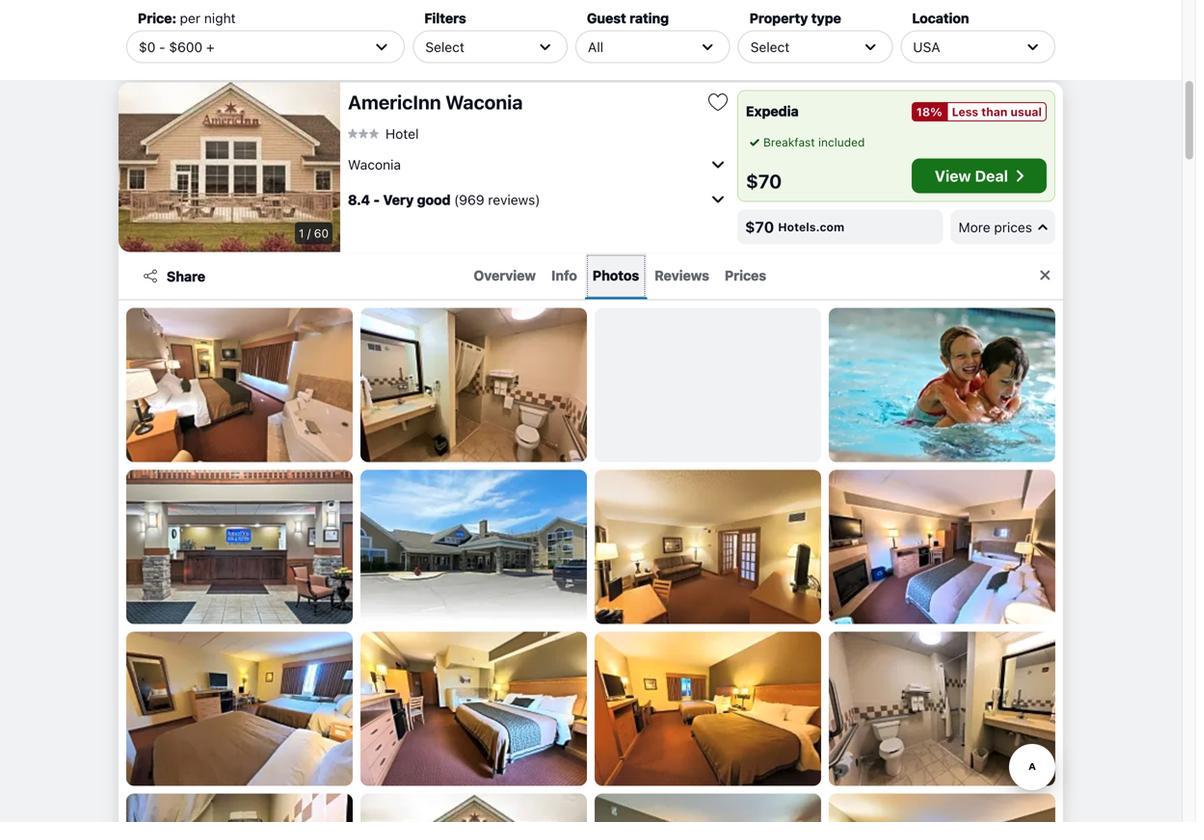 Task type: describe. For each thing, give the bounding box(es) containing it.
1 / 60
[[299, 227, 329, 240]]

share
[[167, 268, 206, 284]]

view deal button
[[912, 159, 1047, 193]]

overview
[[474, 267, 536, 283]]

filters
[[425, 10, 466, 26]]

photos
[[593, 267, 640, 283]]

price: per night
[[138, 10, 236, 26]]

photos button
[[585, 253, 647, 299]]

good for (969 reviews)
[[417, 192, 451, 208]]

info
[[552, 267, 577, 283]]

view
[[935, 167, 972, 185]]

than
[[982, 105, 1008, 119]]

50
[[314, 49, 329, 63]]

type
[[812, 10, 842, 26]]

guest
[[587, 10, 627, 26]]

americinn waconia
[[348, 91, 523, 113]]

1 vertical spatial $70
[[745, 218, 775, 236]]

more for $135
[[959, 42, 991, 58]]

8.4 - very good (969 reviews)
[[348, 192, 540, 208]]

waconia button
[[348, 149, 730, 180]]

- for $0
[[159, 39, 165, 55]]

guest rating
[[587, 10, 669, 26]]

more for $70
[[959, 219, 991, 235]]

usual
[[1011, 105, 1042, 119]]

8.2 - very good (7582 reviews)
[[348, 32, 547, 47]]

8.4
[[348, 192, 370, 208]]

8.2
[[348, 32, 370, 47]]

very for 8.4
[[383, 192, 414, 208]]

$600
[[169, 39, 203, 55]]

(7582
[[454, 32, 491, 47]]

less
[[952, 105, 979, 119]]

americinn
[[348, 91, 441, 113]]

deal
[[975, 167, 1009, 185]]

rating
[[630, 10, 669, 26]]

price:
[[138, 10, 177, 26]]

location
[[913, 10, 970, 26]]

breakfast included button
[[746, 134, 865, 151]]

more prices for $135
[[959, 42, 1033, 58]]

very for 8.2
[[383, 32, 413, 47]]

tab list containing overview
[[217, 253, 1024, 299]]

/ for $135
[[308, 49, 311, 63]]

18% less than usual
[[917, 105, 1042, 119]]

overview button
[[466, 253, 544, 299]]

hotel
[[386, 126, 419, 142]]

prices
[[725, 267, 767, 283]]

included
[[819, 135, 865, 149]]

reviews) for (7582 reviews)
[[494, 32, 547, 47]]

americinn waconia, (waconia, usa) image
[[119, 82, 340, 252]]

property type
[[750, 10, 842, 26]]

good for (7582 reviews)
[[417, 32, 450, 47]]

share button
[[130, 259, 217, 294]]



Task type: locate. For each thing, give the bounding box(es) containing it.
0 vertical spatial $70
[[746, 170, 782, 192]]

reviews button
[[647, 253, 717, 299]]

1 left 50
[[299, 49, 304, 63]]

0 vertical spatial good
[[417, 32, 450, 47]]

1 vertical spatial reviews)
[[488, 192, 540, 208]]

$70 down breakfast
[[746, 170, 782, 192]]

more prices button for $135
[[951, 32, 1056, 67]]

more prices button
[[951, 32, 1056, 67], [951, 210, 1056, 244]]

waconia down the (7582
[[446, 91, 523, 113]]

hotels.com down type
[[787, 43, 853, 56]]

+
[[206, 39, 215, 55]]

$70
[[746, 170, 782, 192], [745, 218, 775, 236]]

info button
[[544, 253, 585, 299]]

tab list
[[217, 253, 1024, 299]]

1 very from the top
[[383, 32, 413, 47]]

hotels.com
[[787, 43, 853, 56], [778, 220, 845, 234]]

$0 - $600 +
[[139, 39, 215, 55]]

1 left 60
[[299, 227, 304, 240]]

all
[[588, 39, 604, 55]]

very right 8.4
[[383, 192, 414, 208]]

more down view deal
[[959, 219, 991, 235]]

expedia
[[746, 103, 799, 119]]

waconia inside button
[[348, 156, 401, 172]]

breakfast
[[764, 135, 815, 149]]

2 select from the left
[[751, 39, 790, 55]]

$0
[[139, 39, 156, 55]]

2 prices from the top
[[995, 219, 1033, 235]]

more
[[959, 42, 991, 58], [959, 219, 991, 235]]

hotel button
[[348, 125, 419, 142]]

- for 8.2
[[373, 32, 379, 47]]

more prices button down deal
[[951, 210, 1056, 244]]

more prices button up than
[[951, 32, 1056, 67]]

select down property
[[751, 39, 790, 55]]

60
[[314, 227, 329, 240]]

/ left 50
[[308, 49, 311, 63]]

1 vertical spatial more
[[959, 219, 991, 235]]

view deal
[[935, 167, 1009, 185]]

waconia inside 'button'
[[446, 91, 523, 113]]

-
[[373, 32, 379, 47], [159, 39, 165, 55], [374, 192, 380, 208]]

waconia down hotel button
[[348, 156, 401, 172]]

18%
[[917, 105, 943, 119]]

prices button
[[717, 253, 774, 299]]

0 vertical spatial more prices
[[959, 42, 1033, 58]]

0 vertical spatial more
[[959, 42, 991, 58]]

prices for $135
[[995, 42, 1033, 58]]

reviews) right the (7582
[[494, 32, 547, 47]]

very
[[383, 32, 413, 47], [383, 192, 414, 208]]

1 select from the left
[[426, 39, 465, 55]]

0 horizontal spatial select
[[426, 39, 465, 55]]

1 horizontal spatial select
[[751, 39, 790, 55]]

1 for $135
[[299, 49, 304, 63]]

0 vertical spatial waconia
[[446, 91, 523, 113]]

1 good from the top
[[417, 32, 450, 47]]

2 more prices button from the top
[[951, 210, 1056, 244]]

1 horizontal spatial waconia
[[446, 91, 523, 113]]

good
[[417, 32, 450, 47], [417, 192, 451, 208]]

1 vertical spatial waconia
[[348, 156, 401, 172]]

more prices
[[959, 42, 1033, 58], [959, 219, 1033, 235]]

- right 8.4
[[374, 192, 380, 208]]

1
[[299, 49, 304, 63], [299, 227, 304, 240]]

more down location
[[959, 42, 991, 58]]

more prices button for $70
[[951, 210, 1056, 244]]

reviews) down waconia button
[[488, 192, 540, 208]]

/ left 60
[[307, 227, 311, 240]]

0 vertical spatial hotels.com
[[787, 43, 853, 56]]

1 for $70
[[299, 227, 304, 240]]

- right the $0
[[159, 39, 165, 55]]

prices for $70
[[995, 219, 1033, 235]]

more prices down deal
[[959, 219, 1033, 235]]

/
[[308, 49, 311, 63], [307, 227, 311, 240]]

select for property type
[[751, 39, 790, 55]]

more prices for $70
[[959, 219, 1033, 235]]

2 / from the top
[[307, 227, 311, 240]]

1 vertical spatial /
[[307, 227, 311, 240]]

reviews)
[[494, 32, 547, 47], [488, 192, 540, 208]]

0 vertical spatial reviews)
[[494, 32, 547, 47]]

good down filters
[[417, 32, 450, 47]]

- right 8.2 at the top
[[373, 32, 379, 47]]

americinn waconia button
[[348, 90, 699, 114]]

0 vertical spatial very
[[383, 32, 413, 47]]

1 vertical spatial very
[[383, 192, 414, 208]]

prices down deal
[[995, 219, 1033, 235]]

- for 8.4
[[374, 192, 380, 208]]

1 vertical spatial hotels.com
[[778, 220, 845, 234]]

1 more prices button from the top
[[951, 32, 1056, 67]]

hotel yosemite view lodge, (el portal, usa) image
[[119, 0, 340, 75]]

prices
[[995, 42, 1033, 58], [995, 219, 1033, 235]]

$70 up the prices
[[745, 218, 775, 236]]

0 horizontal spatial waconia
[[348, 156, 401, 172]]

2 more from the top
[[959, 219, 991, 235]]

1 more from the top
[[959, 42, 991, 58]]

prices up "usual"
[[995, 42, 1033, 58]]

1 vertical spatial more prices button
[[951, 210, 1056, 244]]

2 very from the top
[[383, 192, 414, 208]]

breakfast included
[[764, 135, 865, 149]]

usa
[[914, 39, 941, 55]]

very right 8.2 at the top
[[383, 32, 413, 47]]

2 more prices from the top
[[959, 219, 1033, 235]]

(969
[[454, 192, 485, 208]]

2 good from the top
[[417, 192, 451, 208]]

1 more prices from the top
[[959, 42, 1033, 58]]

select for filters
[[426, 39, 465, 55]]

property
[[750, 10, 808, 26]]

1 vertical spatial more prices
[[959, 219, 1033, 235]]

night
[[204, 10, 236, 26]]

1 prices from the top
[[995, 42, 1033, 58]]

1 vertical spatial 1
[[299, 227, 304, 240]]

reviews
[[655, 267, 710, 283]]

more prices up than
[[959, 42, 1033, 58]]

hotels.com for $135
[[787, 43, 853, 56]]

waconia
[[446, 91, 523, 113], [348, 156, 401, 172]]

select down filters
[[426, 39, 465, 55]]

0 vertical spatial /
[[308, 49, 311, 63]]

1 vertical spatial good
[[417, 192, 451, 208]]

reviews) for (969 reviews)
[[488, 192, 540, 208]]

0 vertical spatial more prices button
[[951, 32, 1056, 67]]

hotels.com down breakfast included
[[778, 220, 845, 234]]

0 vertical spatial prices
[[995, 42, 1033, 58]]

hotels.com for $70
[[778, 220, 845, 234]]

1 / from the top
[[308, 49, 311, 63]]

/ for $70
[[307, 227, 311, 240]]

1 / 50
[[299, 49, 329, 63]]

1 vertical spatial prices
[[995, 219, 1033, 235]]

$135
[[745, 40, 783, 59]]

per
[[180, 10, 201, 26]]

select
[[426, 39, 465, 55], [751, 39, 790, 55]]

good left (969
[[417, 192, 451, 208]]

0 vertical spatial 1
[[299, 49, 304, 63]]



Task type: vqa. For each thing, say whether or not it's contained in the screenshot.
SELECT to the left
yes



